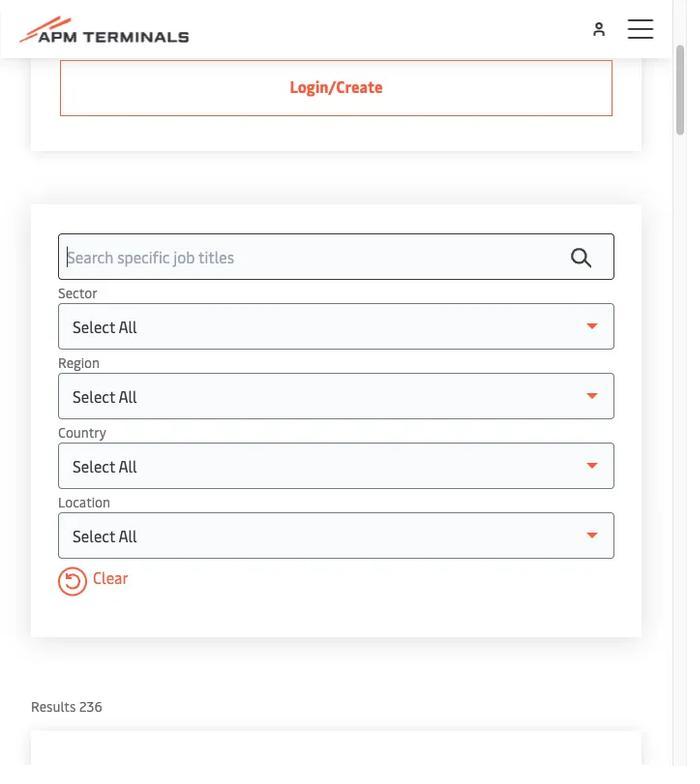 Task type: vqa. For each thing, say whether or not it's contained in the screenshot.
Links
no



Task type: describe. For each thing, give the bounding box(es) containing it.
country
[[58, 422, 106, 441]]

candidate
[[60, 1, 155, 30]]

login/create
[[290, 76, 383, 97]]

clear
[[93, 567, 129, 588]]

login/create link
[[60, 60, 613, 116]]

profile
[[161, 1, 224, 30]]



Task type: locate. For each thing, give the bounding box(es) containing it.
location
[[58, 492, 110, 511]]

text search text field
[[58, 233, 615, 280]]

clear button
[[58, 567, 129, 600]]

236
[[79, 697, 102, 715]]

candidate profile
[[60, 1, 224, 30]]

region
[[58, 353, 100, 371]]

sector
[[58, 283, 98, 301]]

results 236
[[31, 697, 102, 715]]

results
[[31, 697, 76, 715]]



